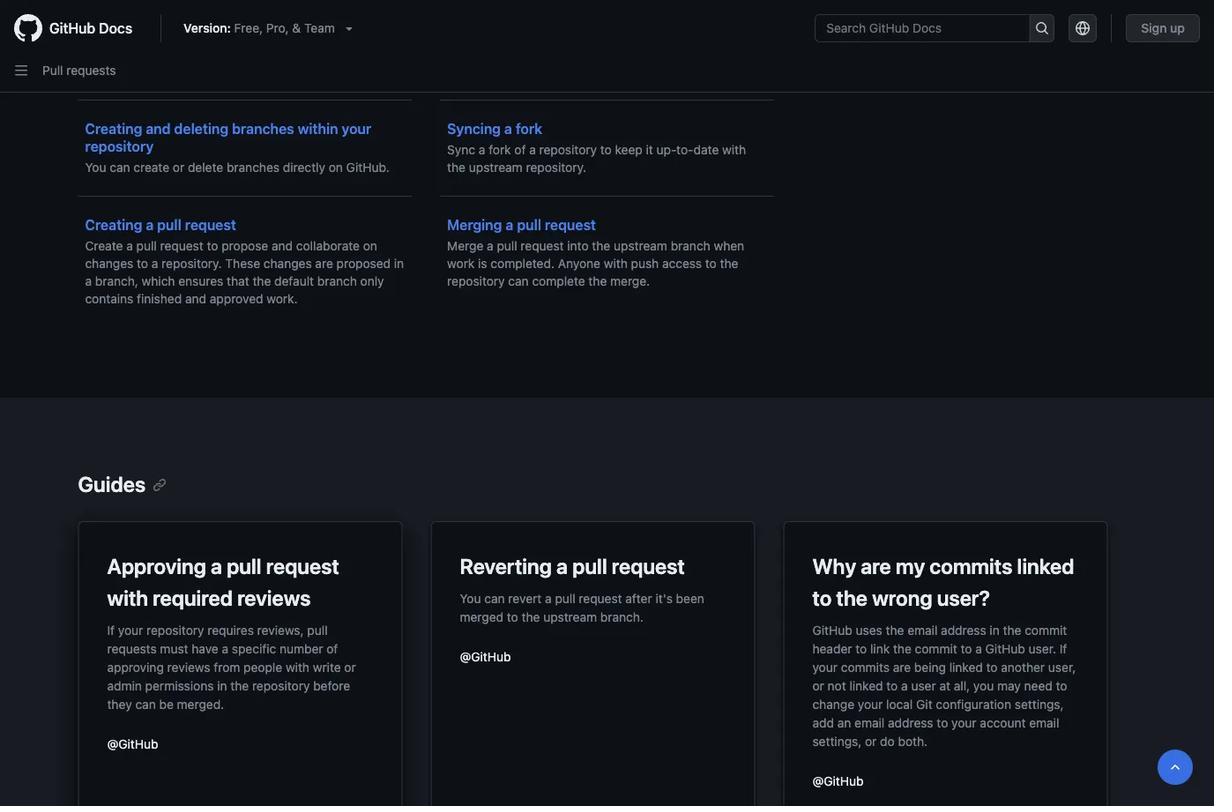 Task type: locate. For each thing, give the bounding box(es) containing it.
within
[[298, 120, 338, 137]]

pull request merge queue is now generally available! link
[[810, 11, 1130, 93]]

&
[[292, 21, 301, 35]]

syncing
[[447, 120, 501, 137]]

request inside 'approving a pull request with required reviews'
[[266, 554, 339, 579]]

request up reviews, on the left of the page
[[266, 554, 339, 579]]

0 horizontal spatial branch
[[317, 274, 357, 289]]

are left my
[[861, 554, 892, 579]]

can left the create
[[110, 160, 130, 175]]

if up user,
[[1060, 641, 1068, 656]]

up-
[[657, 142, 677, 157]]

work
[[447, 256, 475, 271]]

1 vertical spatial requests
[[107, 641, 157, 656]]

and
[[85, 64, 106, 79], [146, 120, 171, 137], [272, 239, 293, 253], [185, 292, 207, 306]]

2 vertical spatial are
[[894, 660, 912, 675]]

github for github docs
[[49, 20, 95, 37]]

request
[[838, 26, 889, 43], [185, 217, 236, 233], [545, 217, 596, 233], [160, 239, 204, 253], [521, 239, 564, 253], [266, 554, 339, 579], [612, 554, 685, 579], [579, 591, 623, 606]]

repository. inside creating a pull request create a pull request to propose and collaborate on changes to a repository. these changes are proposed in a branch, which ensures that the default branch only contains finished and approved work.
[[162, 256, 222, 271]]

upstream inside syncing a fork sync a fork of a repository to keep it up-to-date with the upstream repository.
[[469, 160, 523, 175]]

create
[[134, 160, 170, 175]]

pull inside 'approving a pull request with required reviews'
[[227, 554, 262, 579]]

0 vertical spatial branch
[[671, 239, 711, 253]]

repository up the create
[[85, 138, 154, 155]]

to inside the why are my commits linked to the wrong user?
[[813, 586, 832, 611]]

1 vertical spatial github
[[813, 623, 853, 637]]

fork down syncing
[[489, 142, 511, 157]]

do
[[881, 734, 895, 749]]

2 vertical spatial upstream
[[544, 610, 597, 624]]

0 vertical spatial linked
[[1018, 554, 1075, 579]]

pull
[[810, 26, 835, 43], [42, 63, 63, 78]]

2 vertical spatial you
[[460, 591, 481, 606]]

linked up 'all,'
[[950, 660, 984, 675]]

are inside github uses the email address in the commit header to link the commit to a github user. if your commits are being linked to another user, or not linked to a user at all, you may need to change your local git configuration settings, add an email address to your account email settings, or do both.
[[894, 660, 912, 675]]

requests inside if your repository requires reviews, pull requests must have a specific number of approving reviews from people with write or admin permissions in the repository before they can be merged.
[[107, 641, 157, 656]]

syncing a fork sync a fork of a repository to keep it up-to-date with the upstream repository.
[[447, 120, 747, 175]]

1 vertical spatial merge
[[893, 26, 936, 43]]

0 horizontal spatial line
[[85, 24, 109, 41]]

email down need
[[1030, 716, 1060, 730]]

address up the both.
[[889, 716, 934, 730]]

2 vertical spatial linked
[[850, 679, 884, 693]]

keep
[[615, 142, 643, 157]]

0 vertical spatial command
[[330, 7, 396, 23]]

your right within
[[342, 120, 372, 137]]

2 horizontal spatial @github
[[813, 774, 864, 788]]

you inside the creating and deleting branches within your repository you can create or delete branches directly on github.
[[85, 160, 106, 175]]

pull inside if your repository requires reviews, pull requests must have a specific number of approving reviews from people with write or admin permissions in the repository before they can be merged.
[[307, 623, 328, 637]]

if inside github uses the email address in the commit header to link the commit to a github user. if your commits are being linked to another user, or not linked to a user at all, you may need to change your local git configuration settings, add an email address to your account email settings, or do both.
[[1060, 641, 1068, 656]]

1 horizontal spatial on
[[363, 239, 378, 253]]

with up merge.
[[604, 256, 628, 271]]

requires
[[208, 623, 254, 637]]

0 vertical spatial on
[[329, 160, 343, 175]]

branch inside merging a pull request merge a pull request into the upstream branch when work is completed. anyone with push access to the repository can complete the merge.
[[671, 239, 711, 253]]

merged
[[460, 610, 504, 624]]

to down user,
[[1057, 679, 1068, 693]]

creating
[[85, 120, 142, 137], [85, 217, 142, 233]]

2 horizontal spatial github
[[986, 641, 1026, 656]]

the right that
[[253, 274, 271, 289]]

with inside 'approving a pull request with required reviews'
[[107, 586, 148, 611]]

pull
[[157, 217, 182, 233], [517, 217, 542, 233], [136, 239, 157, 253], [497, 239, 518, 253], [227, 554, 262, 579], [573, 554, 608, 579], [555, 591, 576, 606], [307, 623, 328, 637]]

0 vertical spatial of
[[515, 142, 526, 157]]

in down the user? in the bottom of the page
[[990, 623, 1000, 637]]

1 vertical spatial line
[[385, 46, 405, 61]]

1 horizontal spatial upstream
[[544, 610, 597, 624]]

branch inside creating a pull request create a pull request to propose and collaborate on changes to a repository. these changes are proposed in a branch, which ensures that the default branch only contains finished and approved work.
[[317, 274, 357, 289]]

request up the into
[[545, 217, 596, 233]]

2 vertical spatial @github
[[813, 774, 864, 788]]

1 horizontal spatial is
[[984, 26, 995, 43]]

1 horizontal spatial commits
[[930, 554, 1013, 579]]

branches right delete
[[227, 160, 280, 175]]

branches
[[232, 120, 294, 137], [227, 160, 280, 175]]

0 horizontal spatial changes
[[85, 256, 133, 271]]

0 horizontal spatial of
[[327, 641, 338, 656]]

is right work
[[478, 256, 488, 271]]

pro,
[[266, 21, 289, 35]]

contains
[[85, 292, 134, 306]]

repository up must
[[147, 623, 204, 637]]

0 vertical spatial are
[[315, 256, 333, 271]]

1 horizontal spatial changes
[[264, 256, 312, 271]]

it
[[646, 142, 654, 157]]

are inside creating a pull request create a pull request to propose and collaborate on changes to a repository. these changes are proposed in a branch, which ensures that the default branch only contains finished and approved work.
[[315, 256, 333, 271]]

with right 'date'
[[723, 142, 747, 157]]

in right proposed
[[394, 256, 404, 271]]

pull inside main banner
[[42, 63, 63, 78]]

creating up the create
[[85, 120, 142, 137]]

merging a pull request merge a pull request into the upstream branch when work is completed. anyone with push access to the repository can complete the merge.
[[447, 217, 745, 289]]

with down the number
[[286, 660, 310, 675]]

address
[[942, 623, 987, 637], [889, 716, 934, 730]]

to up you on the right bottom of page
[[987, 660, 998, 675]]

user?
[[938, 586, 991, 611]]

commits up the user? in the bottom of the page
[[930, 554, 1013, 579]]

2 horizontal spatial linked
[[1018, 554, 1075, 579]]

@github for reverting a pull request
[[460, 649, 511, 664]]

request up branch.
[[579, 591, 623, 606]]

wrong
[[873, 586, 933, 611]]

are down the collaborate
[[315, 256, 333, 271]]

reviews up reviews, on the left of the page
[[237, 586, 311, 611]]

changes
[[85, 256, 133, 271], [264, 256, 312, 271]]

0 horizontal spatial is
[[478, 256, 488, 271]]

creating up create
[[85, 217, 142, 233]]

branch.
[[601, 610, 644, 624]]

is inside pull request merge queue is now generally available!
[[984, 26, 995, 43]]

2 horizontal spatial are
[[894, 660, 912, 675]]

creating for repository
[[85, 120, 142, 137]]

0 horizontal spatial on
[[329, 160, 343, 175]]

0 horizontal spatial settings,
[[813, 734, 862, 749]]

why
[[813, 554, 857, 579]]

on inside creating a pull request create a pull request to propose and collaborate on changes to a repository. these changes are proposed in a branch, which ensures that the default branch only contains finished and approved work.
[[363, 239, 378, 253]]

1 horizontal spatial address
[[942, 623, 987, 637]]

upstream
[[469, 160, 523, 175], [614, 239, 668, 253], [544, 610, 597, 624]]

github up the header
[[813, 623, 853, 637]]

upstream inside you can revert a pull request after it's been merged to the upstream branch.
[[544, 610, 597, 624]]

the up another on the right of page
[[1004, 623, 1022, 637]]

settings, down need
[[1015, 697, 1065, 712]]

to down revert
[[507, 610, 519, 624]]

scroll to top image
[[1169, 761, 1183, 775]]

email right an
[[855, 716, 885, 730]]

0 vertical spatial repository.
[[526, 160, 587, 175]]

creating for pull
[[85, 217, 142, 233]]

branch down proposed
[[317, 274, 357, 289]]

the up link on the right of the page
[[886, 623, 905, 637]]

of right sync
[[515, 142, 526, 157]]

deleting
[[174, 120, 229, 137]]

0 horizontal spatial in
[[217, 679, 227, 693]]

creating inside the creating and deleting branches within your repository you can create or delete branches directly on github.
[[85, 120, 142, 137]]

1 vertical spatial you
[[85, 160, 106, 175]]

0 horizontal spatial upstream
[[469, 160, 523, 175]]

1 vertical spatial address
[[889, 716, 934, 730]]

the right the into
[[592, 239, 611, 253]]

are inside the why are my commits linked to the wrong user?
[[861, 554, 892, 579]]

the down revert
[[522, 610, 540, 624]]

to down why
[[813, 586, 832, 611]]

request up completed.
[[521, 239, 564, 253]]

commits inside the why are my commits linked to the wrong user?
[[930, 554, 1013, 579]]

when
[[714, 239, 745, 253]]

with down approving
[[107, 586, 148, 611]]

1 horizontal spatial are
[[861, 554, 892, 579]]

github up another on the right of page
[[986, 641, 1026, 656]]

to up 'all,'
[[961, 641, 973, 656]]

can up text
[[110, 46, 130, 61]]

2 horizontal spatial upstream
[[614, 239, 668, 253]]

on
[[329, 160, 343, 175], [363, 239, 378, 253]]

can down completed.
[[509, 274, 529, 289]]

requests up approving
[[107, 641, 157, 656]]

merge.
[[611, 274, 650, 289]]

the inside syncing a fork sync a fork of a repository to keep it up-to-date with the upstream repository.
[[447, 160, 466, 175]]

completed.
[[491, 256, 555, 271]]

none search field inside main banner
[[815, 14, 1055, 42]]

pull right the open sidebar icon
[[42, 63, 63, 78]]

0 vertical spatial fork
[[516, 120, 543, 137]]

2 creating from the top
[[85, 217, 142, 233]]

1 horizontal spatial if
[[1060, 641, 1068, 656]]

to down configuration
[[937, 716, 949, 730]]

the inside the why are my commits linked to the wrong user?
[[837, 586, 868, 611]]

requests left text
[[66, 63, 116, 78]]

your
[[342, 120, 372, 137], [118, 623, 143, 637], [813, 660, 838, 675], [858, 697, 884, 712], [952, 716, 977, 730]]

select language: current language is english image
[[1077, 21, 1091, 35]]

request up propose
[[185, 217, 236, 233]]

merge left "conflict"
[[165, 7, 208, 23]]

in inside creating a pull request create a pull request to propose and collaborate on changes to a repository. these changes are proposed in a branch, which ensures that the default branch only contains finished and approved work.
[[394, 256, 404, 271]]

to left keep
[[601, 142, 612, 157]]

on inside the creating and deleting branches within your repository you can create or delete branches directly on github.
[[329, 160, 343, 175]]

line
[[85, 24, 109, 41], [385, 46, 405, 61]]

people
[[244, 660, 283, 675]]

0 horizontal spatial are
[[315, 256, 333, 271]]

Search GitHub Docs search field
[[816, 15, 1030, 41]]

1 vertical spatial commits
[[842, 660, 890, 675]]

merge down "version:"
[[178, 46, 214, 61]]

your up approving
[[118, 623, 143, 637]]

reviews inside 'approving a pull request with required reviews'
[[237, 586, 311, 611]]

tooltip
[[1158, 750, 1194, 785]]

requests inside main banner
[[66, 63, 116, 78]]

0 vertical spatial reviews
[[237, 586, 311, 611]]

on up proposed
[[363, 239, 378, 253]]

address down the user? in the bottom of the page
[[942, 623, 987, 637]]

branches left within
[[232, 120, 294, 137]]

changes up default
[[264, 256, 312, 271]]

into
[[568, 239, 589, 253]]

your inside if your repository requires reviews, pull requests must have a specific number of approving reviews from people with write or admin permissions in the repository before they can be merged.
[[118, 623, 143, 637]]

if
[[107, 623, 115, 637], [1060, 641, 1068, 656]]

user
[[912, 679, 937, 693]]

1 creating from the top
[[85, 120, 142, 137]]

command right the &
[[330, 7, 396, 23]]

or
[[173, 160, 185, 175], [344, 660, 356, 675], [813, 679, 825, 693], [866, 734, 877, 749]]

1 horizontal spatial @github
[[460, 649, 511, 664]]

1 vertical spatial of
[[327, 641, 338, 656]]

of up write
[[327, 641, 338, 656]]

0 horizontal spatial commit
[[916, 641, 958, 656]]

1 horizontal spatial linked
[[950, 660, 984, 675]]

github up pull requests link
[[49, 20, 95, 37]]

2 changes from the left
[[264, 256, 312, 271]]

0 horizontal spatial repository.
[[162, 256, 222, 271]]

or right write
[[344, 660, 356, 675]]

if up approving
[[107, 623, 115, 637]]

fork
[[516, 120, 543, 137], [489, 142, 511, 157]]

available!
[[810, 44, 873, 60]]

1 vertical spatial if
[[1060, 641, 1068, 656]]

you inside "resolving a merge conflict using the command line you can resolve merge conflicts using the command line and a text editor."
[[85, 46, 106, 61]]

the
[[305, 7, 327, 23], [304, 46, 322, 61], [447, 160, 466, 175], [592, 239, 611, 253], [720, 256, 739, 271], [253, 274, 271, 289], [589, 274, 607, 289], [837, 586, 868, 611], [522, 610, 540, 624], [886, 623, 905, 637], [1004, 623, 1022, 637], [894, 641, 912, 656], [231, 679, 249, 693]]

0 vertical spatial you
[[85, 46, 106, 61]]

can up merged on the left
[[485, 591, 505, 606]]

1 vertical spatial fork
[[489, 142, 511, 157]]

1 horizontal spatial fork
[[516, 120, 543, 137]]

fork right syncing
[[516, 120, 543, 137]]

using right "free,"
[[265, 7, 301, 23]]

merge inside pull request merge queue is now generally available!
[[893, 26, 936, 43]]

have
[[192, 641, 219, 656]]

can
[[110, 46, 130, 61], [110, 160, 130, 175], [509, 274, 529, 289], [485, 591, 505, 606], [135, 697, 156, 712]]

account
[[981, 716, 1027, 730]]

of inside syncing a fork sync a fork of a repository to keep it up-to-date with the upstream repository.
[[515, 142, 526, 157]]

with inside syncing a fork sync a fork of a repository to keep it up-to-date with the upstream repository.
[[723, 142, 747, 157]]

command down triangle down image
[[325, 46, 382, 61]]

1 vertical spatial creating
[[85, 217, 142, 233]]

linked up 'user.'
[[1018, 554, 1075, 579]]

pull inside pull request merge queue is now generally available!
[[810, 26, 835, 43]]

1 vertical spatial command
[[325, 46, 382, 61]]

the right link on the right of the page
[[894, 641, 912, 656]]

create
[[85, 239, 123, 253]]

commit up 'user.'
[[1025, 623, 1068, 637]]

@github down they
[[107, 737, 158, 751]]

can inside "resolving a merge conflict using the command line you can resolve merge conflicts using the command line and a text editor."
[[110, 46, 130, 61]]

and up the create
[[146, 120, 171, 137]]

not
[[828, 679, 847, 693]]

0 horizontal spatial if
[[107, 623, 115, 637]]

email up being
[[908, 623, 938, 637]]

you inside you can revert a pull request after it's been merged to the upstream branch.
[[460, 591, 481, 606]]

creating inside creating a pull request create a pull request to propose and collaborate on changes to a repository. these changes are proposed in a branch, which ensures that the default branch only contains finished and approved work.
[[85, 217, 142, 233]]

0 vertical spatial @github
[[460, 649, 511, 664]]

search image
[[1036, 21, 1050, 35]]

1 vertical spatial in
[[990, 623, 1000, 637]]

repository
[[85, 138, 154, 155], [540, 142, 597, 157], [447, 274, 505, 289], [147, 623, 204, 637], [252, 679, 310, 693]]

1 vertical spatial pull
[[42, 63, 63, 78]]

repository left keep
[[540, 142, 597, 157]]

1 horizontal spatial github
[[813, 623, 853, 637]]

0 vertical spatial if
[[107, 623, 115, 637]]

github uses the email address in the commit header to link the commit to a github user. if your commits are being linked to another user, or not linked to a user at all, you may need to change your local git configuration settings, add an email address to your account email settings, or do both.
[[813, 623, 1077, 749]]

merge
[[165, 7, 208, 23], [893, 26, 936, 43], [178, 46, 214, 61]]

on right directly
[[329, 160, 343, 175]]

1 vertical spatial branch
[[317, 274, 357, 289]]

in down from
[[217, 679, 227, 693]]

reviews up permissions
[[167, 660, 210, 675]]

pull request merge queue is now generally available!
[[810, 26, 1091, 60]]

both.
[[899, 734, 928, 749]]

1 horizontal spatial settings,
[[1015, 697, 1065, 712]]

repository down work
[[447, 274, 505, 289]]

0 horizontal spatial github
[[49, 20, 95, 37]]

1 horizontal spatial of
[[515, 142, 526, 157]]

1 vertical spatial reviews
[[167, 660, 210, 675]]

None search field
[[815, 14, 1055, 42]]

0 vertical spatial commits
[[930, 554, 1013, 579]]

can left be
[[135, 697, 156, 712]]

to left propose
[[207, 239, 218, 253]]

0 horizontal spatial fork
[[489, 142, 511, 157]]

open sidebar image
[[14, 64, 28, 78]]

and left text
[[85, 64, 106, 79]]

1 horizontal spatial in
[[394, 256, 404, 271]]

1 horizontal spatial repository.
[[526, 160, 587, 175]]

0 vertical spatial merge
[[165, 7, 208, 23]]

pull inside you can revert a pull request after it's been merged to the upstream branch.
[[555, 591, 576, 606]]

0 vertical spatial commit
[[1025, 623, 1068, 637]]

the up the uses
[[837, 586, 868, 611]]

0 vertical spatial in
[[394, 256, 404, 271]]

0 vertical spatial address
[[942, 623, 987, 637]]

upstream down sync
[[469, 160, 523, 175]]

github.
[[346, 160, 390, 175]]

repository. up ensures
[[162, 256, 222, 271]]

approving
[[107, 554, 206, 579]]

github inside main banner
[[49, 20, 95, 37]]

git
[[917, 697, 933, 712]]

or inside if your repository requires reviews, pull requests must have a specific number of approving reviews from people with write or admin permissions in the repository before they can be merged.
[[344, 660, 356, 675]]

you up merged on the left
[[460, 591, 481, 606]]

1 horizontal spatial branch
[[671, 239, 711, 253]]

reviews inside if your repository requires reviews, pull requests must have a specific number of approving reviews from people with write or admin permissions in the repository before they can be merged.
[[167, 660, 210, 675]]

0 vertical spatial requests
[[66, 63, 116, 78]]

0 vertical spatial upstream
[[469, 160, 523, 175]]

2 horizontal spatial in
[[990, 623, 1000, 637]]

why are my commits linked to the wrong user?
[[813, 554, 1075, 611]]

with inside if your repository requires reviews, pull requests must have a specific number of approving reviews from people with write or admin permissions in the repository before they can be merged.
[[286, 660, 310, 675]]

0 vertical spatial creating
[[85, 120, 142, 137]]

@github down merged on the left
[[460, 649, 511, 664]]

to-
[[677, 142, 694, 157]]

repository. up the into
[[526, 160, 587, 175]]

requests
[[66, 63, 116, 78], [107, 641, 157, 656]]

repository inside the creating and deleting branches within your repository you can create or delete branches directly on github.
[[85, 138, 154, 155]]

all,
[[954, 679, 971, 693]]

1 vertical spatial are
[[861, 554, 892, 579]]

with
[[723, 142, 747, 157], [604, 256, 628, 271], [107, 586, 148, 611], [286, 660, 310, 675]]

1 horizontal spatial reviews
[[237, 586, 311, 611]]

commit up being
[[916, 641, 958, 656]]

if your repository requires reviews, pull requests must have a specific number of approving reviews from people with write or admin permissions in the repository before they can be merged.
[[107, 623, 356, 712]]

github docs link
[[14, 14, 147, 42]]

1 vertical spatial @github
[[107, 737, 158, 751]]

1 vertical spatial using
[[270, 46, 300, 61]]

work.
[[267, 292, 298, 306]]

github for github uses the email address in the commit header to link the commit to a github user. if your commits are being linked to another user, or not linked to a user at all, you may need to change your local git configuration settings, add an email address to your account email settings, or do both.
[[813, 623, 853, 637]]

to up local
[[887, 679, 898, 693]]

the right the &
[[305, 7, 327, 23]]

required
[[153, 586, 233, 611]]

using down the pro, at the top
[[270, 46, 300, 61]]

linked inside the why are my commits linked to the wrong user?
[[1018, 554, 1075, 579]]

changes down create
[[85, 256, 133, 271]]

these
[[225, 256, 260, 271]]

merge for request
[[893, 26, 936, 43]]

in
[[394, 256, 404, 271], [990, 623, 1000, 637], [217, 679, 227, 693]]

repository inside merging a pull request merge a pull request into the upstream branch when work is completed. anyone with push access to the repository can complete the merge.
[[447, 274, 505, 289]]

upstream inside merging a pull request merge a pull request into the upstream branch when work is completed. anyone with push access to the repository can complete the merge.
[[614, 239, 668, 253]]

that
[[227, 274, 249, 289]]

0 horizontal spatial reviews
[[167, 660, 210, 675]]

0 horizontal spatial @github
[[107, 737, 158, 751]]

you left the create
[[85, 160, 106, 175]]

to inside syncing a fork sync a fork of a repository to keep it up-to-date with the upstream repository.
[[601, 142, 612, 157]]

free,
[[234, 21, 263, 35]]

0 vertical spatial pull
[[810, 26, 835, 43]]



Task type: describe. For each thing, give the bounding box(es) containing it.
sign up link
[[1127, 14, 1201, 42]]

guides
[[78, 472, 146, 497]]

add
[[813, 716, 835, 730]]

before
[[313, 679, 350, 693]]

collaborate
[[296, 239, 360, 253]]

delete
[[188, 160, 223, 175]]

must
[[160, 641, 188, 656]]

text
[[120, 64, 141, 79]]

to left link on the right of the page
[[856, 641, 868, 656]]

after
[[626, 591, 653, 606]]

from
[[214, 660, 240, 675]]

or left the do on the bottom right of page
[[866, 734, 877, 749]]

1 horizontal spatial commit
[[1025, 623, 1068, 637]]

request up ensures
[[160, 239, 204, 253]]

resolving
[[85, 7, 150, 23]]

reverting a pull request
[[460, 554, 685, 579]]

request inside you can revert a pull request after it's been merged to the upstream branch.
[[579, 591, 623, 606]]

anyone
[[558, 256, 601, 271]]

a inside you can revert a pull request after it's been merged to the upstream branch.
[[545, 591, 552, 606]]

revert
[[509, 591, 542, 606]]

0 vertical spatial using
[[265, 7, 301, 23]]

main banner
[[0, 0, 1215, 93]]

repository inside syncing a fork sync a fork of a repository to keep it up-to-date with the upstream repository.
[[540, 142, 597, 157]]

default
[[275, 274, 314, 289]]

approved
[[210, 292, 263, 306]]

request up after
[[612, 554, 685, 579]]

the down anyone
[[589, 274, 607, 289]]

queue
[[939, 26, 980, 43]]

to inside merging a pull request merge a pull request into the upstream branch when work is completed. anyone with push access to the repository can complete the merge.
[[706, 256, 717, 271]]

merging
[[447, 217, 503, 233]]

in inside if your repository requires reviews, pull requests must have a specific number of approving reviews from people with write or admin permissions in the repository before they can be merged.
[[217, 679, 227, 693]]

or inside the creating and deleting branches within your repository you can create or delete branches directly on github.
[[173, 160, 185, 175]]

it's
[[656, 591, 673, 606]]

0 vertical spatial branches
[[232, 120, 294, 137]]

another
[[1002, 660, 1046, 675]]

pull requests
[[42, 63, 116, 78]]

creating and deleting branches within your repository you can create or delete branches directly on github.
[[85, 120, 390, 175]]

an
[[838, 716, 852, 730]]

conflict
[[211, 7, 261, 23]]

approving a pull request with required reviews
[[107, 554, 339, 611]]

github docs
[[49, 20, 132, 37]]

generally
[[1030, 26, 1091, 43]]

reviews,
[[257, 623, 304, 637]]

resolving a merge conflict using the command line you can resolve merge conflicts using the command line and a text editor.
[[85, 7, 405, 79]]

pull for pull request merge queue is now generally available!
[[810, 26, 835, 43]]

repository. inside syncing a fork sync a fork of a repository to keep it up-to-date with the upstream repository.
[[526, 160, 587, 175]]

may
[[998, 679, 1022, 693]]

in inside github uses the email address in the commit header to link the commit to a github user. if your commits are being linked to another user, or not linked to a user at all, you may need to change your local git configuration settings, add an email address to your account email settings, or do both.
[[990, 623, 1000, 637]]

up
[[1171, 21, 1186, 35]]

and inside "resolving a merge conflict using the command line you can resolve merge conflicts using the command line and a text editor."
[[85, 64, 106, 79]]

your left local
[[858, 697, 884, 712]]

finished
[[137, 292, 182, 306]]

directly
[[283, 160, 326, 175]]

complete
[[532, 274, 586, 289]]

sign up
[[1142, 21, 1186, 35]]

1 vertical spatial settings,
[[813, 734, 862, 749]]

user.
[[1029, 641, 1057, 656]]

approving
[[107, 660, 164, 675]]

pull for pull requests
[[42, 63, 63, 78]]

2 vertical spatial merge
[[178, 46, 214, 61]]

commits inside github uses the email address in the commit header to link the commit to a github user. if your commits are being linked to another user, or not linked to a user at all, you may need to change your local git configuration settings, add an email address to your account email settings, or do both.
[[842, 660, 890, 675]]

is inside merging a pull request merge a pull request into the upstream branch when work is completed. anyone with push access to the repository can complete the merge.
[[478, 256, 488, 271]]

user,
[[1049, 660, 1077, 675]]

branch,
[[95, 274, 138, 289]]

merged.
[[177, 697, 224, 712]]

reverting
[[460, 554, 552, 579]]

can inside the creating and deleting branches within your repository you can create or delete branches directly on github.
[[110, 160, 130, 175]]

of inside if your repository requires reviews, pull requests must have a specific number of approving reviews from people with write or admin permissions in the repository before they can be merged.
[[327, 641, 338, 656]]

write
[[313, 660, 341, 675]]

and up default
[[272, 239, 293, 253]]

the inside if your repository requires reviews, pull requests must have a specific number of approving reviews from people with write or admin permissions in the repository before they can be merged.
[[231, 679, 249, 693]]

they
[[107, 697, 132, 712]]

to inside you can revert a pull request after it's been merged to the upstream branch.
[[507, 610, 519, 624]]

the down team
[[304, 46, 322, 61]]

and inside the creating and deleting branches within your repository you can create or delete branches directly on github.
[[146, 120, 171, 137]]

1 horizontal spatial email
[[908, 623, 938, 637]]

at
[[940, 679, 951, 693]]

can inside if your repository requires reviews, pull requests must have a specific number of approving reviews from people with write or admin permissions in the repository before they can be merged.
[[135, 697, 156, 712]]

merge
[[447, 239, 484, 253]]

your down the header
[[813, 660, 838, 675]]

being
[[915, 660, 947, 675]]

the inside you can revert a pull request after it's been merged to the upstream branch.
[[522, 610, 540, 624]]

local
[[887, 697, 913, 712]]

number
[[280, 641, 323, 656]]

merge for a
[[165, 7, 208, 23]]

your inside the creating and deleting branches within your repository you can create or delete branches directly on github.
[[342, 120, 372, 137]]

the down when
[[720, 256, 739, 271]]

if inside if your repository requires reviews, pull requests must have a specific number of approving reviews from people with write or admin permissions in the repository before they can be merged.
[[107, 623, 115, 637]]

0 horizontal spatial address
[[889, 716, 934, 730]]

editor.
[[145, 64, 181, 79]]

access
[[663, 256, 702, 271]]

pull requests link
[[42, 63, 116, 78]]

uses
[[856, 623, 883, 637]]

triangle down image
[[342, 21, 356, 35]]

2 horizontal spatial email
[[1030, 716, 1060, 730]]

version:
[[184, 21, 231, 35]]

0 vertical spatial line
[[85, 24, 109, 41]]

sign
[[1142, 21, 1168, 35]]

@github for approving a pull request with required reviews
[[107, 737, 158, 751]]

2 vertical spatial github
[[986, 641, 1026, 656]]

you can revert a pull request after it's been merged to the upstream branch.
[[460, 591, 705, 624]]

0 horizontal spatial email
[[855, 716, 885, 730]]

header
[[813, 641, 853, 656]]

can inside merging a pull request merge a pull request into the upstream branch when work is completed. anyone with push access to the repository can complete the merge.
[[509, 274, 529, 289]]

creating a pull request create a pull request to propose and collaborate on changes to a repository. these changes are proposed in a branch, which ensures that the default branch only contains finished and approved work.
[[85, 217, 404, 306]]

docs
[[99, 20, 132, 37]]

repository down people
[[252, 679, 310, 693]]

proposed
[[337, 256, 391, 271]]

your down configuration
[[952, 716, 977, 730]]

a inside 'approving a pull request with required reviews'
[[211, 554, 222, 579]]

sync
[[447, 142, 476, 157]]

team
[[304, 21, 335, 35]]

change
[[813, 697, 855, 712]]

the inside creating a pull request create a pull request to propose and collaborate on changes to a repository. these changes are proposed in a branch, which ensures that the default branch only contains finished and approved work.
[[253, 274, 271, 289]]

guides link
[[78, 472, 167, 497]]

only
[[361, 274, 384, 289]]

propose
[[222, 239, 268, 253]]

0 horizontal spatial linked
[[850, 679, 884, 693]]

you
[[974, 679, 995, 693]]

0 vertical spatial settings,
[[1015, 697, 1065, 712]]

a inside if your repository requires reviews, pull requests must have a specific number of approving reviews from people with write or admin permissions in the repository before they can be merged.
[[222, 641, 229, 656]]

@github for why are my commits linked to the wrong user?
[[813, 774, 864, 788]]

or left not
[[813, 679, 825, 693]]

push
[[631, 256, 659, 271]]

conflicts
[[218, 46, 266, 61]]

1 horizontal spatial line
[[385, 46, 405, 61]]

resolve
[[134, 46, 175, 61]]

1 vertical spatial branches
[[227, 160, 280, 175]]

request inside pull request merge queue is now generally available!
[[838, 26, 889, 43]]

ensures
[[178, 274, 224, 289]]

my
[[896, 554, 926, 579]]

with inside merging a pull request merge a pull request into the upstream branch when work is completed. anyone with push access to the repository can complete the merge.
[[604, 256, 628, 271]]

and down ensures
[[185, 292, 207, 306]]

to up which
[[137, 256, 148, 271]]

1 changes from the left
[[85, 256, 133, 271]]

can inside you can revert a pull request after it's been merged to the upstream branch.
[[485, 591, 505, 606]]



Task type: vqa. For each thing, say whether or not it's contained in the screenshot.
Manage
no



